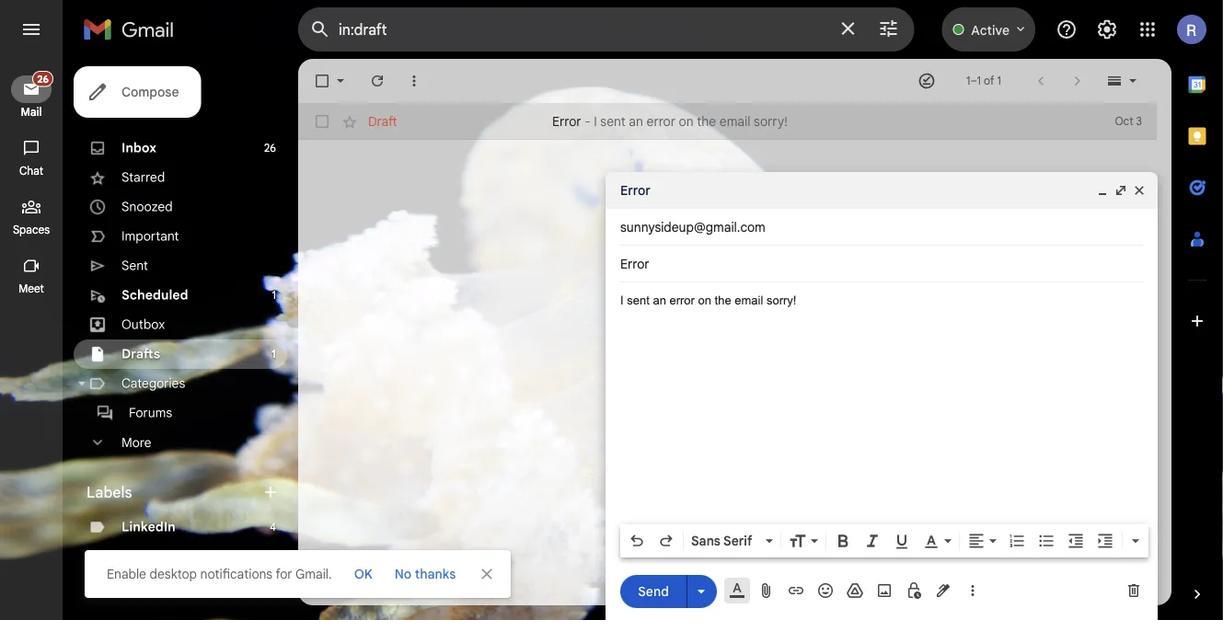 Task type: vqa. For each thing, say whether or not it's contained in the screenshot.
15
yes



Task type: describe. For each thing, give the bounding box(es) containing it.
linkedin link
[[121, 519, 176, 535]]

main menu image
[[20, 18, 42, 40]]

i inside text box
[[620, 294, 624, 307]]

activity:
[[1045, 556, 1084, 570]]

no thanks link
[[387, 558, 463, 591]]

Message Body text field
[[620, 292, 1143, 519]]

more image
[[405, 72, 423, 90]]

insert link ‪(⌘k)‬ image
[[787, 582, 805, 600]]

0 vertical spatial of
[[984, 74, 994, 88]]

insert photo image
[[875, 582, 894, 600]]

insert emoji ‪(⌘⇧2)‬ image
[[816, 582, 835, 600]]

alert containing enable desktop notifications for gmail.
[[29, 42, 1194, 598]]

advanced search options image
[[870, 10, 907, 47]]

Subject field
[[620, 255, 1143, 273]]

0.01 gb of 15 gb used
[[313, 575, 424, 589]]

ago
[[1122, 556, 1141, 570]]

mail
[[21, 105, 42, 119]]

-
[[585, 113, 591, 129]]

stripe link
[[121, 578, 156, 594]]

terms link
[[643, 556, 674, 570]]

toolbar inside row
[[1004, 112, 1151, 131]]

stripe
[[121, 578, 156, 594]]

spaces heading
[[0, 223, 63, 237]]

for
[[276, 566, 292, 582]]

snoozed link
[[121, 199, 173, 215]]

navigation containing mail
[[0, 59, 64, 620]]

snoozed
[[121, 199, 173, 215]]

gmail.
[[295, 566, 332, 582]]

ok
[[354, 566, 372, 582]]

error inside text box
[[670, 294, 695, 307]]

chat heading
[[0, 164, 63, 179]]

compose button
[[74, 66, 201, 118]]

spaces
[[13, 223, 50, 237]]

more formatting options image
[[1127, 532, 1145, 550]]

i inside row
[[594, 113, 597, 129]]

an inside text box
[[653, 294, 666, 307]]

on inside row
[[679, 113, 694, 129]]

sorry! inside row
[[754, 113, 788, 129]]

sans serif option
[[688, 532, 762, 550]]

error dialog
[[606, 172, 1158, 620]]

more button
[[74, 428, 287, 457]]

categories
[[121, 376, 185, 392]]

outbox
[[121, 317, 165, 333]]

ok link
[[347, 558, 380, 591]]

refresh image
[[368, 72, 387, 90]]

no thanks
[[395, 566, 456, 582]]

formatting options toolbar
[[620, 525, 1149, 558]]

days
[[1096, 556, 1120, 570]]

drafts link
[[121, 346, 160, 362]]

more options image
[[967, 582, 978, 600]]

program
[[727, 556, 770, 570]]

linkedin
[[121, 519, 176, 535]]

inbox
[[121, 140, 156, 156]]

on inside text box
[[698, 294, 711, 307]]

more send options image
[[692, 582, 711, 601]]

follow link to manage storage image
[[431, 572, 450, 591]]

no
[[395, 566, 412, 582]]

1 vertical spatial 26
[[264, 141, 276, 155]]

discard draft ‪(⌘⇧d)‬ image
[[1125, 582, 1143, 600]]

thanks
[[415, 566, 456, 582]]

numbered list ‪(⌘⇧7)‬ image
[[1008, 532, 1026, 550]]

row inside main content
[[298, 103, 1157, 140]]

outbox link
[[121, 317, 165, 333]]

toggle split pane mode image
[[1105, 72, 1124, 90]]

last
[[977, 556, 999, 570]]

attach files image
[[757, 582, 776, 600]]

drafts
[[121, 346, 160, 362]]

chat
[[19, 164, 43, 178]]

pop out image
[[1114, 183, 1128, 198]]

26 link
[[11, 71, 53, 103]]

send
[[638, 583, 669, 599]]

program policies link
[[727, 556, 811, 570]]

sent
[[121, 258, 148, 274]]

last account activity: 6 days ago details
[[977, 556, 1141, 589]]

toggle confidential mode image
[[905, 582, 923, 600]]

desktop
[[150, 566, 197, 582]]



Task type: locate. For each thing, give the bounding box(es) containing it.
gb right 15
[[381, 575, 397, 589]]

0 vertical spatial i
[[594, 113, 597, 129]]

0 vertical spatial an
[[629, 113, 643, 129]]

sent down sunnysideup@gmail.com
[[627, 294, 650, 307]]

enable desktop notifications for gmail.
[[107, 566, 332, 582]]

terms
[[643, 556, 674, 570]]

1 vertical spatial the
[[715, 294, 731, 307]]

1 vertical spatial email
[[735, 294, 763, 307]]

bulleted list ‪(⌘⇧8)‬ image
[[1037, 532, 1056, 550]]

sent right -
[[600, 113, 626, 129]]

row
[[298, 103, 1157, 140]]

1 horizontal spatial gb
[[381, 575, 397, 589]]

error inside row
[[647, 113, 676, 129]]

0 vertical spatial error
[[647, 113, 676, 129]]

enable
[[107, 566, 146, 582]]

sent inside row
[[600, 113, 626, 129]]

of right –
[[984, 74, 994, 88]]

0 vertical spatial 26
[[37, 73, 49, 85]]

scheduled link
[[121, 287, 188, 303]]

1 – 1 of 1
[[966, 74, 1001, 88]]

offline sync status image
[[918, 72, 936, 90]]

1 horizontal spatial of
[[984, 74, 994, 88]]

insert files using drive image
[[846, 582, 864, 600]]

policies
[[773, 556, 811, 570]]

undo ‪(⌘z)‬ image
[[628, 532, 646, 550]]

scheduled
[[121, 287, 188, 303]]

none checkbox inside main content
[[313, 72, 331, 90]]

·
[[677, 556, 679, 570], [722, 556, 725, 570]]

2 gb from the left
[[381, 575, 397, 589]]

1 vertical spatial i
[[620, 294, 624, 307]]

0 vertical spatial on
[[679, 113, 694, 129]]

1 horizontal spatial i
[[620, 294, 624, 307]]

tab list
[[1172, 59, 1223, 554]]

sent inside text box
[[627, 294, 650, 307]]

categories link
[[121, 376, 185, 392]]

indent less ‪(⌘[)‬ image
[[1067, 532, 1085, 550]]

the inside text box
[[715, 294, 731, 307]]

footer containing terms
[[298, 554, 1157, 591]]

alert
[[29, 42, 1194, 598]]

insert signature image
[[934, 582, 953, 600]]

0 horizontal spatial gb
[[337, 575, 352, 589]]

bold ‪(⌘b)‬ image
[[834, 532, 852, 550]]

gmail image
[[83, 11, 183, 48]]

error inside row
[[552, 113, 581, 129]]

i
[[594, 113, 597, 129], [620, 294, 624, 307]]

error
[[647, 113, 676, 129], [670, 294, 695, 307]]

privacy link
[[682, 556, 719, 570]]

support image
[[1056, 18, 1078, 40]]

footer
[[298, 554, 1157, 591]]

error up sunnysideup@gmail.com
[[620, 182, 651, 198]]

0 horizontal spatial i
[[594, 113, 597, 129]]

0 vertical spatial email
[[720, 113, 751, 129]]

mail heading
[[0, 105, 63, 120]]

an down sunnysideup@gmail.com
[[653, 294, 666, 307]]

notifications
[[200, 566, 273, 582]]

0 horizontal spatial sent
[[600, 113, 626, 129]]

1 vertical spatial error
[[670, 294, 695, 307]]

1 gb from the left
[[337, 575, 352, 589]]

main content containing draft
[[298, 59, 1172, 606]]

draft
[[368, 113, 397, 129]]

email inside text box
[[735, 294, 763, 307]]

sunnysideup@gmail.com
[[620, 219, 766, 235]]

important
[[121, 228, 179, 244]]

0 horizontal spatial on
[[679, 113, 694, 129]]

i sent an error on the email sorry!
[[620, 294, 797, 307]]

26 inside navigation
[[37, 73, 49, 85]]

forums
[[129, 405, 172, 421]]

starred
[[121, 169, 165, 185]]

error - i sent an error on the email sorry!
[[552, 113, 788, 129]]

1 horizontal spatial sent
[[627, 294, 650, 307]]

1 horizontal spatial on
[[698, 294, 711, 307]]

error for error - i sent an error on the email sorry!
[[552, 113, 581, 129]]

1 horizontal spatial error
[[620, 182, 651, 198]]

navigation
[[0, 59, 64, 620]]

indent more ‪(⌘])‬ image
[[1096, 532, 1115, 550]]

1 · from the left
[[677, 556, 679, 570]]

1 vertical spatial sorry!
[[767, 294, 797, 307]]

privacy
[[682, 556, 719, 570]]

starred link
[[121, 169, 165, 185]]

6
[[1087, 556, 1093, 570]]

settings image
[[1096, 18, 1118, 40]]

random
[[121, 549, 173, 565]]

serif
[[723, 533, 752, 549]]

send button
[[620, 575, 687, 608]]

footer inside main content
[[298, 554, 1157, 591]]

clear search image
[[830, 10, 866, 47]]

1
[[966, 74, 971, 88], [977, 74, 981, 88], [997, 74, 1001, 88], [272, 289, 276, 302], [271, 347, 276, 361], [272, 550, 276, 564]]

error down sunnysideup@gmail.com
[[670, 294, 695, 307]]

2 · from the left
[[722, 556, 725, 570]]

1 horizontal spatial 26
[[264, 141, 276, 155]]

email
[[720, 113, 751, 129], [735, 294, 763, 307]]

the inside row
[[697, 113, 716, 129]]

0 vertical spatial sorry!
[[754, 113, 788, 129]]

more
[[121, 435, 151, 451]]

underline ‪(⌘u)‬ image
[[893, 533, 911, 551]]

close image
[[1132, 183, 1147, 198]]

None checkbox
[[313, 72, 331, 90]]

1 horizontal spatial an
[[653, 294, 666, 307]]

Search in mail search field
[[298, 7, 914, 52]]

1 vertical spatial sent
[[627, 294, 650, 307]]

26
[[37, 73, 49, 85], [264, 141, 276, 155]]

0 horizontal spatial error
[[552, 113, 581, 129]]

gb left ok
[[337, 575, 352, 589]]

sans
[[691, 533, 721, 549]]

account
[[1001, 556, 1042, 570]]

sans serif
[[691, 533, 752, 549]]

used
[[399, 575, 424, 589]]

· down "sans serif" option
[[722, 556, 725, 570]]

error for error
[[620, 182, 651, 198]]

minimize image
[[1095, 183, 1110, 198]]

sent link
[[121, 258, 148, 274]]

1 horizontal spatial ·
[[722, 556, 725, 570]]

0 horizontal spatial ·
[[677, 556, 679, 570]]

labels heading
[[87, 483, 261, 502]]

meet heading
[[0, 282, 63, 296]]

email inside row
[[720, 113, 751, 129]]

–
[[971, 74, 977, 88]]

of
[[984, 74, 994, 88], [355, 575, 366, 589]]

1 vertical spatial an
[[653, 294, 666, 307]]

sent
[[600, 113, 626, 129], [627, 294, 650, 307]]

search in mail image
[[304, 13, 337, 46]]

0.01
[[313, 575, 335, 589]]

sorry!
[[754, 113, 788, 129], [767, 294, 797, 307]]

1 vertical spatial of
[[355, 575, 366, 589]]

random link
[[121, 549, 173, 565]]

redo ‪(⌘y)‬ image
[[657, 532, 676, 550]]

on
[[679, 113, 694, 129], [698, 294, 711, 307]]

italic ‪(⌘i)‬ image
[[863, 532, 882, 550]]

error right -
[[647, 113, 676, 129]]

error
[[552, 113, 581, 129], [620, 182, 651, 198]]

1 vertical spatial error
[[620, 182, 651, 198]]

error inside dialog
[[620, 182, 651, 198]]

gb
[[337, 575, 352, 589], [381, 575, 397, 589]]

Search in mail text field
[[339, 20, 826, 39]]

meet
[[19, 282, 44, 296]]

main content
[[298, 59, 1172, 606]]

important link
[[121, 228, 179, 244]]

15
[[368, 575, 379, 589]]

terms · privacy · program policies
[[643, 556, 811, 570]]

error left -
[[552, 113, 581, 129]]

an
[[629, 113, 643, 129], [653, 294, 666, 307]]

· right terms
[[677, 556, 679, 570]]

the
[[697, 113, 716, 129], [715, 294, 731, 307]]

0 vertical spatial error
[[552, 113, 581, 129]]

1 vertical spatial on
[[698, 294, 711, 307]]

of left 15
[[355, 575, 366, 589]]

None checkbox
[[313, 112, 331, 131]]

0 horizontal spatial 26
[[37, 73, 49, 85]]

4
[[270, 520, 276, 534]]

details
[[1107, 575, 1141, 589]]

none checkbox inside row
[[313, 112, 331, 131]]

inbox link
[[121, 140, 156, 156]]

0 vertical spatial sent
[[600, 113, 626, 129]]

row containing draft
[[298, 103, 1157, 140]]

sorry! inside text box
[[767, 294, 797, 307]]

0 horizontal spatial an
[[629, 113, 643, 129]]

forums link
[[129, 405, 172, 421]]

toolbar
[[1004, 112, 1151, 131]]

compose
[[121, 84, 179, 100]]

0 horizontal spatial of
[[355, 575, 366, 589]]

labels
[[87, 483, 132, 502]]

details link
[[1107, 575, 1141, 589]]

0 vertical spatial the
[[697, 113, 716, 129]]

an right -
[[629, 113, 643, 129]]



